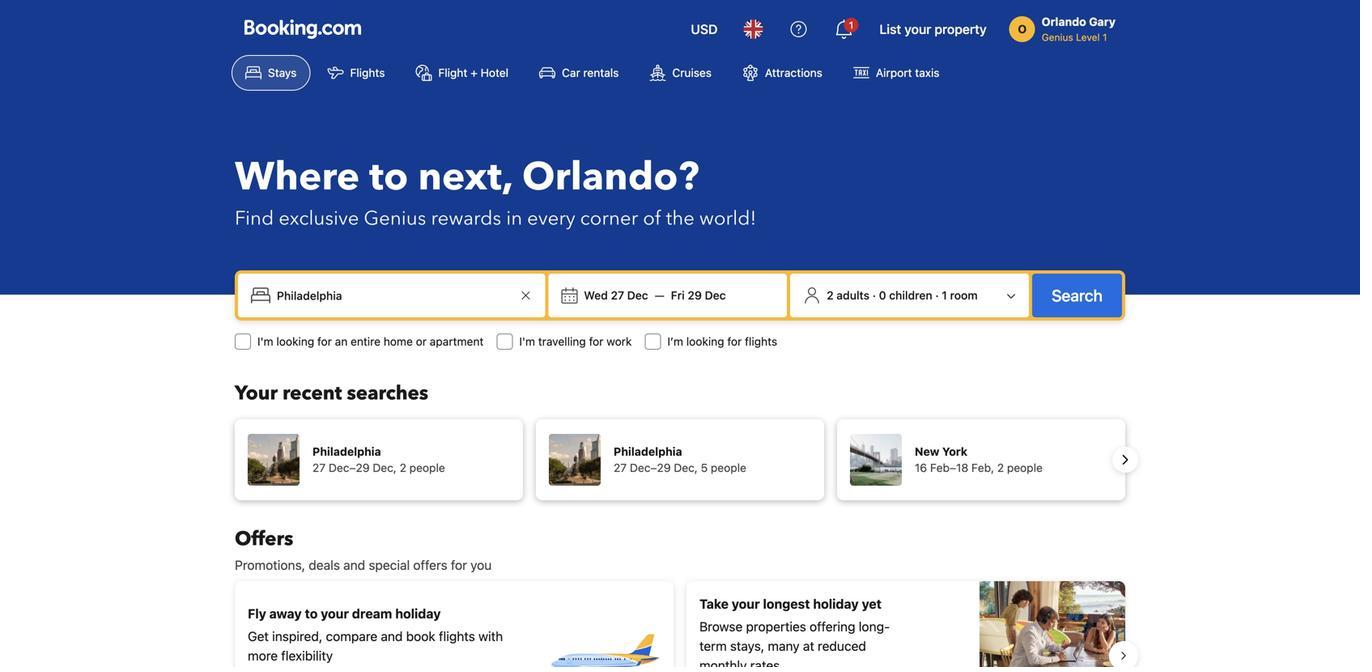 Task type: vqa. For each thing, say whether or not it's contained in the screenshot.
Feb–18 in the right bottom of the page
yes



Task type: locate. For each thing, give the bounding box(es) containing it.
philadelphia 27 dec–29 dec, 5 people
[[614, 445, 747, 475]]

for
[[317, 335, 332, 348], [589, 335, 604, 348], [728, 335, 742, 348], [451, 558, 467, 573]]

1 horizontal spatial dec,
[[674, 461, 698, 475]]

flight
[[439, 66, 468, 79]]

1
[[849, 19, 854, 31], [1103, 32, 1108, 43], [942, 289, 947, 302]]

your up compare
[[321, 606, 349, 622]]

where to next, orlando? find exclusive genius rewards in every corner of the world!
[[235, 151, 757, 232]]

2 dec–29 from the left
[[630, 461, 671, 475]]

every
[[527, 205, 576, 232]]

cruises
[[673, 66, 712, 79]]

orlando gary genius level 1
[[1042, 15, 1116, 43]]

i'm up your on the bottom left of the page
[[258, 335, 273, 348]]

i'm
[[668, 335, 684, 348]]

1 i'm from the left
[[258, 335, 273, 348]]

1 horizontal spatial ·
[[936, 289, 939, 302]]

2 region from the top
[[222, 575, 1139, 667]]

0 vertical spatial to
[[369, 151, 408, 204]]

0 vertical spatial and
[[343, 558, 365, 573]]

27 for philadelphia 27 dec–29 dec, 5 people
[[614, 461, 627, 475]]

offers
[[235, 526, 293, 553]]

offers promotions, deals and special offers for you
[[235, 526, 492, 573]]

1 vertical spatial and
[[381, 629, 403, 644]]

0 vertical spatial 1
[[849, 19, 854, 31]]

holiday inside take your longest holiday yet browse properties offering long- term stays, many at reduced monthly rates.
[[813, 596, 859, 612]]

2 horizontal spatial 2
[[998, 461, 1004, 475]]

genius down orlando
[[1042, 32, 1074, 43]]

1 horizontal spatial dec–29
[[630, 461, 671, 475]]

2 right feb,
[[998, 461, 1004, 475]]

genius inside where to next, orlando? find exclusive genius rewards in every corner of the world!
[[364, 205, 426, 232]]

looking right i'm
[[687, 335, 725, 348]]

people for 27 dec–29 dec, 2 people
[[410, 461, 445, 475]]

search
[[1052, 286, 1103, 305]]

dec, for 5
[[674, 461, 698, 475]]

fri
[[671, 289, 685, 302]]

philadelphia inside philadelphia 27 dec–29 dec, 2 people
[[313, 445, 381, 458]]

0 horizontal spatial to
[[305, 606, 318, 622]]

deals
[[309, 558, 340, 573]]

to right the away at bottom
[[305, 606, 318, 622]]

0 vertical spatial region
[[222, 413, 1139, 507]]

feb–18
[[930, 461, 969, 475]]

home
[[384, 335, 413, 348]]

2 horizontal spatial 1
[[1103, 32, 1108, 43]]

usd button
[[681, 10, 728, 49]]

0 horizontal spatial dec–29
[[329, 461, 370, 475]]

your inside take your longest holiday yet browse properties offering long- term stays, many at reduced monthly rates.
[[732, 596, 760, 612]]

1 dec from the left
[[627, 289, 648, 302]]

for left work in the bottom of the page
[[589, 335, 604, 348]]

0 horizontal spatial genius
[[364, 205, 426, 232]]

for left an
[[317, 335, 332, 348]]

people for 27 dec–29 dec, 5 people
[[711, 461, 747, 475]]

dec–29 inside philadelphia 27 dec–29 dec, 2 people
[[329, 461, 370, 475]]

1 horizontal spatial flights
[[745, 335, 778, 348]]

27 inside philadelphia 27 dec–29 dec, 5 people
[[614, 461, 627, 475]]

3 people from the left
[[1007, 461, 1043, 475]]

0 vertical spatial flights
[[745, 335, 778, 348]]

1 horizontal spatial looking
[[687, 335, 725, 348]]

1 dec–29 from the left
[[329, 461, 370, 475]]

region
[[222, 413, 1139, 507], [222, 575, 1139, 667]]

dec,
[[373, 461, 397, 475], [674, 461, 698, 475]]

2 adults · 0 children · 1 room button
[[797, 280, 1023, 311]]

0 horizontal spatial i'm
[[258, 335, 273, 348]]

and inside offers promotions, deals and special offers for you
[[343, 558, 365, 573]]

holiday up offering
[[813, 596, 859, 612]]

1 vertical spatial region
[[222, 575, 1139, 667]]

0 horizontal spatial dec
[[627, 289, 648, 302]]

get
[[248, 629, 269, 644]]

to left next,
[[369, 151, 408, 204]]

dec right 29
[[705, 289, 726, 302]]

1 horizontal spatial and
[[381, 629, 403, 644]]

term
[[700, 639, 727, 654]]

· right children
[[936, 289, 939, 302]]

airport taxis link
[[840, 55, 954, 91]]

long-
[[859, 619, 890, 635]]

dec–29 for philadelphia 27 dec–29 dec, 5 people
[[630, 461, 671, 475]]

promotions,
[[235, 558, 305, 573]]

where
[[235, 151, 360, 204]]

2 inside philadelphia 27 dec–29 dec, 2 people
[[400, 461, 407, 475]]

1 vertical spatial 1
[[1103, 32, 1108, 43]]

1 vertical spatial genius
[[364, 205, 426, 232]]

1 left list
[[849, 19, 854, 31]]

1 horizontal spatial 2
[[827, 289, 834, 302]]

2 inside new york 16 feb–18 feb, 2 people
[[998, 461, 1004, 475]]

usd
[[691, 21, 718, 37]]

more
[[248, 648, 278, 664]]

hotel
[[481, 66, 509, 79]]

an
[[335, 335, 348, 348]]

stays link
[[232, 55, 311, 91]]

wed 27 dec button
[[578, 281, 655, 310]]

0 horizontal spatial holiday
[[395, 606, 441, 622]]

philadelphia inside philadelphia 27 dec–29 dec, 5 people
[[614, 445, 683, 458]]

reduced
[[818, 639, 867, 654]]

orlando
[[1042, 15, 1087, 28]]

1 horizontal spatial philadelphia
[[614, 445, 683, 458]]

and
[[343, 558, 365, 573], [381, 629, 403, 644]]

0 horizontal spatial your
[[321, 606, 349, 622]]

your
[[905, 21, 932, 37], [732, 596, 760, 612], [321, 606, 349, 622]]

your right list
[[905, 21, 932, 37]]

york
[[943, 445, 968, 458]]

genius left "rewards"
[[364, 205, 426, 232]]

to
[[369, 151, 408, 204], [305, 606, 318, 622]]

flight + hotel link
[[402, 55, 522, 91]]

1 region from the top
[[222, 413, 1139, 507]]

your recent searches
[[235, 380, 429, 407]]

adults
[[837, 289, 870, 302]]

0 horizontal spatial and
[[343, 558, 365, 573]]

holiday up 'book'
[[395, 606, 441, 622]]

o
[[1018, 22, 1027, 36]]

for for flights
[[728, 335, 742, 348]]

0 horizontal spatial dec,
[[373, 461, 397, 475]]

dec, down 'searches'
[[373, 461, 397, 475]]

and inside "fly away to your dream holiday get inspired, compare and book flights with more flexibility"
[[381, 629, 403, 644]]

booking.com image
[[245, 19, 361, 39]]

people inside philadelphia 27 dec–29 dec, 2 people
[[410, 461, 445, 475]]

·
[[873, 289, 876, 302], [936, 289, 939, 302]]

longest
[[763, 596, 810, 612]]

1 down gary
[[1103, 32, 1108, 43]]

1 philadelphia from the left
[[313, 445, 381, 458]]

dec–29 inside philadelphia 27 dec–29 dec, 5 people
[[630, 461, 671, 475]]

2 people from the left
[[711, 461, 747, 475]]

· left 0 at the top of the page
[[873, 289, 876, 302]]

taxis
[[915, 66, 940, 79]]

to inside "fly away to your dream holiday get inspired, compare and book flights with more flexibility"
[[305, 606, 318, 622]]

27 for wed 27 dec — fri 29 dec
[[611, 289, 624, 302]]

holiday
[[813, 596, 859, 612], [395, 606, 441, 622]]

for down fri 29 dec "button"
[[728, 335, 742, 348]]

rates.
[[750, 658, 784, 667]]

dec–29 down 'your recent searches'
[[329, 461, 370, 475]]

people inside new york 16 feb–18 feb, 2 people
[[1007, 461, 1043, 475]]

27 inside philadelphia 27 dec–29 dec, 2 people
[[313, 461, 326, 475]]

stays,
[[730, 639, 765, 654]]

dec left — in the top left of the page
[[627, 289, 648, 302]]

dec–29 left 5 at the bottom of the page
[[630, 461, 671, 475]]

1 horizontal spatial people
[[711, 461, 747, 475]]

—
[[655, 289, 665, 302]]

0 horizontal spatial people
[[410, 461, 445, 475]]

2 horizontal spatial your
[[905, 21, 932, 37]]

philadelphia for philadelphia 27 dec–29 dec, 2 people
[[313, 445, 381, 458]]

1 vertical spatial flights
[[439, 629, 475, 644]]

0 horizontal spatial ·
[[873, 289, 876, 302]]

1 horizontal spatial i'm
[[519, 335, 535, 348]]

new york 16 feb–18 feb, 2 people
[[915, 445, 1043, 475]]

your inside "fly away to your dream holiday get inspired, compare and book flights with more flexibility"
[[321, 606, 349, 622]]

fly away to your dream holiday image
[[547, 599, 661, 667]]

0 horizontal spatial looking
[[277, 335, 314, 348]]

and left 'book'
[[381, 629, 403, 644]]

1 horizontal spatial genius
[[1042, 32, 1074, 43]]

1 looking from the left
[[277, 335, 314, 348]]

to inside where to next, orlando? find exclusive genius rewards in every corner of the world!
[[369, 151, 408, 204]]

entire
[[351, 335, 381, 348]]

1 horizontal spatial holiday
[[813, 596, 859, 612]]

1 people from the left
[[410, 461, 445, 475]]

1 dec, from the left
[[373, 461, 397, 475]]

dec, left 5 at the bottom of the page
[[674, 461, 698, 475]]

list
[[880, 21, 902, 37]]

2 dec, from the left
[[674, 461, 698, 475]]

travelling
[[538, 335, 586, 348]]

flight + hotel
[[439, 66, 509, 79]]

0 vertical spatial genius
[[1042, 32, 1074, 43]]

dec, inside philadelphia 27 dec–29 dec, 5 people
[[674, 461, 698, 475]]

your account menu orlando gary genius level 1 element
[[1010, 7, 1122, 45]]

1 horizontal spatial to
[[369, 151, 408, 204]]

2 down 'searches'
[[400, 461, 407, 475]]

i'm
[[258, 335, 273, 348], [519, 335, 535, 348]]

1 horizontal spatial your
[[732, 596, 760, 612]]

2 horizontal spatial people
[[1007, 461, 1043, 475]]

2 vertical spatial 1
[[942, 289, 947, 302]]

1 inside orlando gary genius level 1
[[1103, 32, 1108, 43]]

feb,
[[972, 461, 995, 475]]

gary
[[1089, 15, 1116, 28]]

0 horizontal spatial flights
[[439, 629, 475, 644]]

region containing take your longest holiday yet
[[222, 575, 1139, 667]]

2 philadelphia from the left
[[614, 445, 683, 458]]

2 i'm from the left
[[519, 335, 535, 348]]

1 left 'room'
[[942, 289, 947, 302]]

people inside philadelphia 27 dec–29 dec, 5 people
[[711, 461, 747, 475]]

your
[[235, 380, 278, 407]]

29
[[688, 289, 702, 302]]

dec, inside philadelphia 27 dec–29 dec, 2 people
[[373, 461, 397, 475]]

2 looking from the left
[[687, 335, 725, 348]]

airport
[[876, 66, 912, 79]]

2 left the "adults"
[[827, 289, 834, 302]]

dec–29
[[329, 461, 370, 475], [630, 461, 671, 475]]

0 horizontal spatial philadelphia
[[313, 445, 381, 458]]

looking left an
[[277, 335, 314, 348]]

your right take
[[732, 596, 760, 612]]

list your property link
[[870, 10, 997, 49]]

0 horizontal spatial 2
[[400, 461, 407, 475]]

and right deals
[[343, 558, 365, 573]]

car rentals
[[562, 66, 619, 79]]

offering
[[810, 619, 856, 635]]

1 horizontal spatial dec
[[705, 289, 726, 302]]

many
[[768, 639, 800, 654]]

i'm left travelling
[[519, 335, 535, 348]]

car
[[562, 66, 580, 79]]

wed 27 dec — fri 29 dec
[[584, 289, 726, 302]]

1 · from the left
[[873, 289, 876, 302]]

1 vertical spatial to
[[305, 606, 318, 622]]

for left you
[[451, 558, 467, 573]]

monthly
[[700, 658, 747, 667]]

2
[[827, 289, 834, 302], [400, 461, 407, 475], [998, 461, 1004, 475]]



Task type: describe. For each thing, give the bounding box(es) containing it.
children
[[889, 289, 933, 302]]

region containing philadelphia
[[222, 413, 1139, 507]]

flights
[[350, 66, 385, 79]]

looking for i'm
[[277, 335, 314, 348]]

browse
[[700, 619, 743, 635]]

inspired,
[[272, 629, 323, 644]]

searches
[[347, 380, 429, 407]]

5
[[701, 461, 708, 475]]

room
[[950, 289, 978, 302]]

orlando?
[[522, 151, 700, 204]]

work
[[607, 335, 632, 348]]

airport taxis
[[876, 66, 940, 79]]

away
[[269, 606, 302, 622]]

fri 29 dec button
[[665, 281, 733, 310]]

apartment
[[430, 335, 484, 348]]

list your property
[[880, 21, 987, 37]]

yet
[[862, 596, 882, 612]]

16
[[915, 461, 927, 475]]

i'm for i'm looking for an entire home or apartment
[[258, 335, 273, 348]]

next image
[[1116, 450, 1135, 470]]

genius inside orlando gary genius level 1
[[1042, 32, 1074, 43]]

0 horizontal spatial 1
[[849, 19, 854, 31]]

i'm looking for flights
[[668, 335, 778, 348]]

philadelphia 27 dec–29 dec, 2 people
[[313, 445, 445, 475]]

car rentals link
[[526, 55, 633, 91]]

for for work
[[589, 335, 604, 348]]

or
[[416, 335, 427, 348]]

exclusive
[[279, 205, 359, 232]]

flexibility
[[281, 648, 333, 664]]

your for list
[[905, 21, 932, 37]]

looking for i'm
[[687, 335, 725, 348]]

2 adults · 0 children · 1 room
[[827, 289, 978, 302]]

special
[[369, 558, 410, 573]]

properties
[[746, 619, 807, 635]]

corner
[[580, 205, 638, 232]]

you
[[471, 558, 492, 573]]

1 button
[[825, 10, 864, 49]]

rewards
[[431, 205, 501, 232]]

compare
[[326, 629, 378, 644]]

wed
[[584, 289, 608, 302]]

with
[[479, 629, 503, 644]]

fly away to your dream holiday get inspired, compare and book flights with more flexibility
[[248, 606, 503, 664]]

property
[[935, 21, 987, 37]]

2 inside 2 adults · 0 children · 1 room dropdown button
[[827, 289, 834, 302]]

2 dec from the left
[[705, 289, 726, 302]]

dream
[[352, 606, 392, 622]]

2 · from the left
[[936, 289, 939, 302]]

dec, for 2
[[373, 461, 397, 475]]

attractions link
[[729, 55, 837, 91]]

search button
[[1033, 274, 1122, 317]]

flights link
[[314, 55, 399, 91]]

rentals
[[584, 66, 619, 79]]

take your longest holiday yet image
[[980, 581, 1126, 667]]

philadelphia for philadelphia 27 dec–29 dec, 5 people
[[614, 445, 683, 458]]

holiday inside "fly away to your dream holiday get inspired, compare and book flights with more flexibility"
[[395, 606, 441, 622]]

level
[[1076, 32, 1100, 43]]

27 for philadelphia 27 dec–29 dec, 2 people
[[313, 461, 326, 475]]

book
[[406, 629, 436, 644]]

the
[[666, 205, 695, 232]]

offers
[[413, 558, 448, 573]]

0
[[879, 289, 887, 302]]

new
[[915, 445, 940, 458]]

+
[[471, 66, 478, 79]]

attractions
[[765, 66, 823, 79]]

in
[[506, 205, 523, 232]]

dec–29 for philadelphia 27 dec–29 dec, 2 people
[[329, 461, 370, 475]]

of
[[643, 205, 661, 232]]

at
[[803, 639, 815, 654]]

Where are you going? field
[[271, 281, 516, 310]]

find
[[235, 205, 274, 232]]

1 horizontal spatial 1
[[942, 289, 947, 302]]

i'm for i'm travelling for work
[[519, 335, 535, 348]]

cruises link
[[636, 55, 726, 91]]

your for take
[[732, 596, 760, 612]]

i'm travelling for work
[[519, 335, 632, 348]]

recent
[[283, 380, 342, 407]]

i'm looking for an entire home or apartment
[[258, 335, 484, 348]]

world!
[[700, 205, 757, 232]]

for for an
[[317, 335, 332, 348]]

for inside offers promotions, deals and special offers for you
[[451, 558, 467, 573]]

next,
[[418, 151, 513, 204]]

flights inside "fly away to your dream holiday get inspired, compare and book flights with more flexibility"
[[439, 629, 475, 644]]



